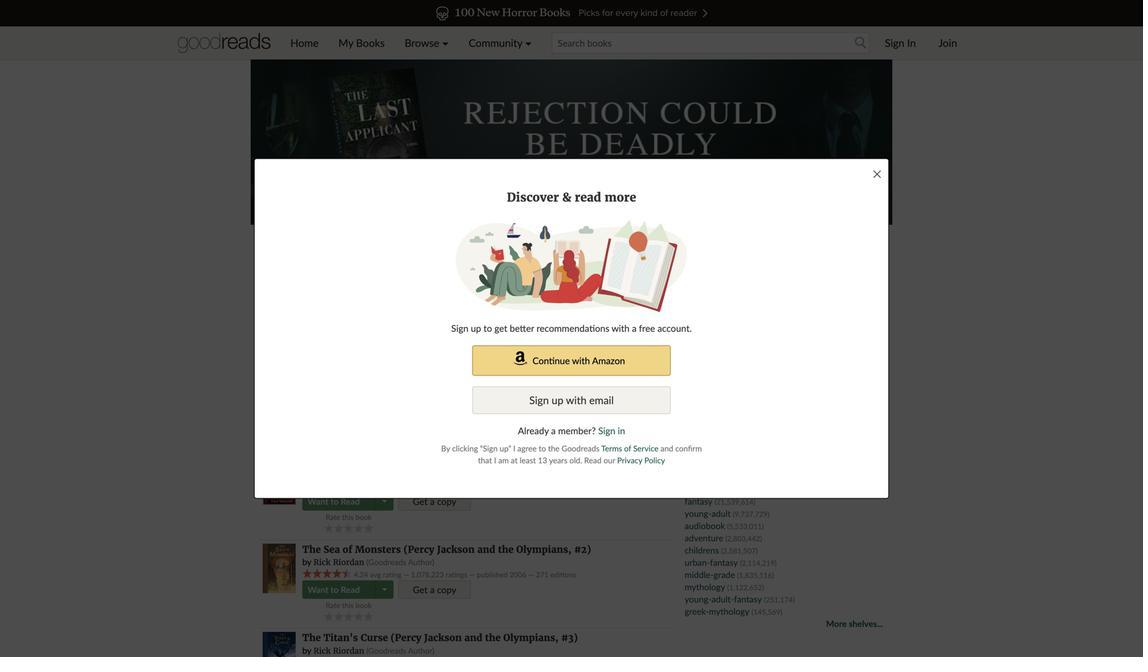 Task type: vqa. For each thing, say whether or not it's contained in the screenshot.
IMPORT BOOKS link
yes



Task type: describe. For each thing, give the bounding box(es) containing it.
1 rate this book from the top
[[326, 513, 372, 522]]

(21,539,614)
[[715, 498, 756, 507]]

olympians, inside the sea of monsters (percy jackson and the olympians, #2) by rick riordan (goodreads author)
[[517, 544, 572, 556]]

1 vertical spatial read
[[341, 497, 360, 507]]

the for the titan's curse (percy jackson and the olympians, #3) by rick riordan (goodreads author)
[[303, 633, 321, 645]]

policy
[[645, 456, 666, 466]]

Search for books to add to your shelves search field
[[552, 32, 870, 54]]

1 get a copy button from the top
[[398, 493, 471, 511]]

battle
[[324, 456, 352, 468]]

dismiss image
[[872, 169, 883, 180]]

— for —                 published                2006               — 271 editions
[[529, 571, 534, 580]]

(percy down by
[[436, 456, 467, 468]]

to up 13
[[539, 444, 546, 454]]

join link
[[929, 26, 968, 60]]

more shelves... link
[[827, 619, 884, 630]]

4.24 avg rating — 1,078,223 ratings
[[352, 571, 468, 580]]

young-adult-fantasy link
[[685, 595, 762, 605]]

audiobook
[[685, 521, 726, 532]]

young-adult link
[[685, 509, 731, 520]]

up"
[[500, 444, 512, 454]]

childrens
[[685, 546, 719, 556]]

jackson inside the sea of monsters (percy jackson and the olympians, #2) by rick riordan (goodreads author)
[[437, 544, 475, 556]]

2005
[[510, 394, 527, 403]]

— down the lightning thief (percy jackson and the olympians, #1) heading
[[470, 394, 475, 403]]

2 horizontal spatial of
[[625, 444, 632, 454]]

(2,803,442)
[[726, 535, 763, 544]]

(1,122,652)
[[728, 584, 764, 593]]

thief
[[375, 367, 401, 379]]

#2)
[[574, 544, 592, 556]]

sign up to get better recommendations with a free account.
[[452, 323, 692, 334]]

sign up with email
[[530, 394, 614, 407]]

the for the lightning thief (percy jackson and the olympians, #1)
[[303, 367, 321, 379]]

get a copy for 2nd get a copy 'button' from the bottom
[[413, 496, 457, 508]]

agree
[[518, 444, 537, 454]]

editions for —                 published                2006               — 271 editions
[[551, 571, 576, 580]]

middle-
[[685, 570, 714, 581]]

adventure link
[[685, 534, 724, 544]]

better
[[510, 323, 535, 334]]

books
[[711, 248, 731, 257]]

and inside the titan's curse (percy jackson and the olympians, #3) by rick riordan (goodreads author)
[[465, 633, 483, 645]]

years
[[549, 456, 568, 466]]

#1)
[[574, 367, 590, 379]]

271
[[536, 571, 549, 580]]

read inside and confirm that i am at least 13 years old.  read our
[[585, 456, 602, 466]]

2 book from the top
[[356, 602, 372, 611]]

more
[[605, 190, 637, 205]]

fantasy (21,539,614) young-adult (9,737,729) audiobook (5,533,011) adventure (2,803,442) childrens (2,581,507) urban-fantasy (2,114,219) middle-grade (1,835,116) mythology (1,122,652) young-adult-fantasy (251,174) greek-mythology (145,569) more shelves...
[[685, 497, 884, 630]]

email
[[590, 394, 614, 407]]

old.
[[570, 456, 583, 466]]

13
[[538, 456, 548, 466]]

my books link
[[329, 26, 395, 60]]

home
[[291, 36, 319, 49]]

— for —                 published                2005               — 367 editions
[[529, 394, 534, 403]]

1 want to read button from the top
[[303, 493, 377, 511]]

labyrinth
[[386, 456, 433, 468]]

0 vertical spatial fantasy
[[685, 497, 713, 507]]

(2,581,507)
[[722, 547, 758, 556]]

(percy inside the sea of monsters (percy jackson and the olympians, #2) by rick riordan (goodreads author)
[[404, 544, 435, 556]]

confirm
[[676, 444, 702, 454]]

menu containing home
[[281, 26, 542, 60]]

sign up with email link
[[473, 387, 671, 415]]

privacy policy link
[[618, 456, 666, 466]]

Search books text field
[[552, 32, 870, 54]]

(251,174)
[[764, 596, 795, 605]]

by inside the titan's curse (percy jackson and the olympians, #3) by rick riordan (goodreads author)
[[303, 646, 312, 657]]

already
[[518, 426, 549, 437]]

the sea of monsters (percy jackson and the olympians, #2) heading
[[303, 544, 592, 556]]

the lightning thief (percy jackson and the olympians, #1) heading
[[303, 367, 590, 379]]

more
[[827, 619, 847, 630]]

monsters
[[355, 544, 401, 556]]

import books link
[[685, 248, 731, 257]]

a up by clicking "sign up" i agree to the goodreads terms of service
[[552, 426, 556, 437]]

271 editions link
[[536, 571, 576, 580]]

by clicking "sign up" i agree to the goodreads terms of service
[[441, 444, 659, 454]]

copy for 2nd get a copy 'button' from the bottom
[[437, 496, 457, 508]]

the inside the sea of monsters (percy jackson and the olympians, #2) by rick riordan (goodreads author)
[[498, 544, 514, 556]]

rick riordan link for the titan's curse (percy jackson and the olympians, #3)
[[314, 647, 365, 657]]

get for 2nd get a copy 'button' from the bottom
[[413, 496, 428, 508]]

with inside button
[[572, 355, 590, 367]]

0 vertical spatial advertisement region
[[251, 60, 893, 225]]

clicking
[[452, 444, 478, 454]]

join
[[939, 36, 958, 49]]

am
[[499, 456, 509, 466]]

free
[[639, 323, 656, 334]]

and inside the sea of monsters (percy jackson and the olympians, #2) by rick riordan (goodreads author)
[[478, 544, 496, 556]]

author) inside the sea of monsters (percy jackson and the olympians, #2) by rick riordan (goodreads author)
[[408, 558, 435, 568]]

sign for sign in
[[885, 36, 905, 49]]

(145,569)
[[752, 608, 783, 617]]

the titan's curse (percy ja... image
[[263, 633, 296, 658]]

(9,737,729)
[[733, 510, 770, 519]]

(goodreads inside the sea of monsters (percy jackson and the olympians, #2) by rick riordan (goodreads author)
[[367, 558, 406, 568]]

continue
[[533, 355, 570, 367]]

the sea of monsters (percy jackson and the olympians, #2) by rick riordan (goodreads author)
[[303, 544, 592, 568]]

1 this from the top
[[342, 513, 354, 522]]

1 vertical spatial mythology
[[709, 607, 750, 618]]

1 horizontal spatial i
[[514, 444, 516, 454]]

member?
[[558, 426, 596, 437]]

recommendations
[[537, 323, 610, 334]]

rick inside the sea of monsters (percy jackson and the olympians, #2) by rick riordan (goodreads author)
[[314, 558, 331, 568]]

author) inside the titan's curse (percy jackson and the olympians, #3) by rick riordan (goodreads author)
[[408, 647, 435, 656]]

terms
[[602, 444, 622, 454]]

get for 2nd get a copy 'button'
[[413, 585, 428, 596]]

— for 4.24 avg rating — 1,078,223 ratings
[[404, 571, 409, 580]]

in
[[908, 36, 917, 49]]

read
[[575, 190, 602, 205]]

at
[[511, 456, 518, 466]]

sign in
[[885, 36, 917, 49]]

(5,533,011)
[[728, 523, 764, 532]]

import books
[[685, 248, 731, 257]]

discover & read more
[[507, 190, 637, 205]]

lightning
[[324, 367, 372, 379]]

the inside the titan's curse (percy jackson and the olympians, #3) by rick riordan (goodreads author)
[[485, 633, 501, 645]]

2 vertical spatial fantasy
[[735, 595, 762, 605]]

amazon
[[592, 355, 626, 367]]

service
[[634, 444, 659, 454]]



Task type: locate. For each thing, give the bounding box(es) containing it.
100 new horror recommendations for (nearly) every reader image
[[42, 0, 1101, 26]]

2 get a copy button from the top
[[398, 581, 471, 600]]

fantasy down "(1,122,652)"
[[735, 595, 762, 605]]

rick down sea
[[314, 558, 331, 568]]

1 want to read from the top
[[308, 497, 360, 507]]

1 vertical spatial book
[[356, 602, 372, 611]]

2 riordan from the top
[[333, 647, 365, 657]]

0 horizontal spatial of
[[343, 544, 353, 556]]

the lightning thief (percy jackson and the olympians, #1) link
[[303, 367, 590, 379]]

of for the sea of monsters (percy jackson and the olympians, #2) by rick riordan (goodreads author)
[[343, 544, 353, 556]]

1 horizontal spatial of
[[355, 456, 365, 468]]

read left our
[[585, 456, 602, 466]]

advertisement region
[[251, 60, 893, 225], [685, 271, 884, 436]]

this
[[342, 513, 354, 522], [342, 602, 354, 611]]

by
[[303, 557, 312, 568], [303, 646, 312, 657]]

0 vertical spatial read
[[585, 456, 602, 466]]

— right rating at the bottom left of the page
[[404, 571, 409, 580]]

2 copy from the top
[[437, 585, 457, 596]]

1 editions from the top
[[551, 394, 576, 403]]

editions right 271
[[551, 571, 576, 580]]

copy down ratings
[[437, 585, 457, 596]]

continue with amazon button
[[473, 346, 671, 376]]

want down sea
[[308, 585, 329, 596]]

1 vertical spatial rick riordan link
[[314, 647, 365, 657]]

greek-mythology link
[[685, 607, 750, 618]]

2 (goodreads from the top
[[367, 647, 406, 656]]

get a copy down labyrinth
[[413, 496, 457, 508]]

2 the from the top
[[303, 456, 321, 468]]

mythology down young-adult-fantasy "link"
[[709, 607, 750, 618]]

in
[[618, 426, 626, 437]]

1 by from the top
[[303, 557, 312, 568]]

2 published from the top
[[477, 571, 508, 580]]

the left titan's
[[303, 633, 321, 645]]

urban-fantasy link
[[685, 558, 738, 569]]

#4)
[[607, 456, 624, 468]]

account.
[[658, 323, 692, 334]]

middle-grade link
[[685, 570, 736, 581]]

2 this from the top
[[342, 602, 354, 611]]

the left the battle
[[303, 456, 321, 468]]

rate up titan's
[[326, 602, 340, 611]]

rick riordan link for the sea of monsters (percy jackson and the olympians, #2)
[[314, 558, 365, 568]]

the
[[303, 367, 321, 379], [303, 456, 321, 468], [303, 544, 321, 556], [303, 633, 321, 645]]

2 vertical spatial read
[[341, 585, 360, 596]]

get a copy down 1,078,223
[[413, 585, 457, 596]]

1 vertical spatial (goodreads
[[367, 647, 406, 656]]

1 vertical spatial by
[[303, 646, 312, 657]]

olympians, up 271
[[517, 544, 572, 556]]

0 vertical spatial rate this book
[[326, 513, 372, 522]]

want to read down 4.24 at the left of the page
[[308, 585, 360, 596]]

with left email
[[566, 394, 587, 407]]

fantasy
[[685, 497, 713, 507], [711, 558, 738, 569], [735, 595, 762, 605]]

copy down the battle of the labyrinth (percy jackson and the olympians, #4) link
[[437, 496, 457, 508]]

a left "free"
[[632, 323, 637, 334]]

copy
[[437, 496, 457, 508], [437, 585, 457, 596]]

curse
[[361, 633, 388, 645]]

rick riordan link down sea
[[314, 558, 365, 568]]

2 rate this book from the top
[[326, 602, 372, 611]]

to down the battle
[[331, 497, 339, 507]]

our
[[604, 456, 616, 466]]

ratings
[[446, 571, 468, 580]]

1 book from the top
[[356, 513, 372, 522]]

of up privacy
[[625, 444, 632, 454]]

want
[[308, 497, 329, 507], [308, 585, 329, 596]]

book up monsters
[[356, 513, 372, 522]]

terms of service link
[[602, 444, 659, 454]]

(percy inside the titan's curse (percy jackson and the olympians, #3) by rick riordan (goodreads author)
[[391, 633, 422, 645]]

0 vertical spatial get a copy
[[413, 496, 457, 508]]

titan's
[[324, 633, 358, 645]]

up right 367
[[552, 394, 564, 407]]

editions for —                 published                2005               — 367 editions
[[551, 394, 576, 403]]

privacy policy
[[618, 456, 666, 466]]

riordan inside the sea of monsters (percy jackson and the olympians, #2) by rick riordan (goodreads author)
[[333, 558, 365, 568]]

riordan up 4.24 at the left of the page
[[333, 558, 365, 568]]

1 vertical spatial rate this book
[[326, 602, 372, 611]]

olympians, down continue
[[516, 367, 571, 379]]

2 get from the top
[[413, 585, 428, 596]]

the inside the titan's curse (percy jackson and the olympians, #3) by rick riordan (goodreads author)
[[303, 633, 321, 645]]

rate
[[326, 513, 340, 522], [326, 602, 340, 611]]

adventure
[[685, 534, 724, 544]]

0 vertical spatial editions
[[551, 394, 576, 403]]

of right sea
[[343, 544, 353, 556]]

read
[[585, 456, 602, 466], [341, 497, 360, 507], [341, 585, 360, 596]]

olympians, inside the titan's curse (percy jackson and the olympians, #3) by rick riordan (goodreads author)
[[504, 633, 559, 645]]

1 rick riordan link from the top
[[314, 558, 365, 568]]

0 horizontal spatial i
[[494, 456, 497, 466]]

by right the titan's curse (percy ja... image
[[303, 646, 312, 657]]

"sign
[[480, 444, 498, 454]]

the for the sea of monsters (percy jackson and the olympians, #2) by rick riordan (goodreads author)
[[303, 544, 321, 556]]

1 get from the top
[[413, 496, 428, 508]]

i inside and confirm that i am at least 13 years old.  read our
[[494, 456, 497, 466]]

menu
[[281, 26, 542, 60]]

and
[[477, 367, 495, 379], [661, 444, 674, 454], [510, 456, 528, 468], [478, 544, 496, 556], [465, 633, 483, 645]]

the for the battle of the labyrinth (percy jackson and the olympians, #4)
[[303, 456, 321, 468]]

(1,835,116)
[[738, 572, 774, 581]]

1 vertical spatial fantasy
[[711, 558, 738, 569]]

sign left in
[[885, 36, 905, 49]]

0 vertical spatial of
[[625, 444, 632, 454]]

fantasy up young-adult link
[[685, 497, 713, 507]]

up left get
[[471, 323, 481, 334]]

1 vertical spatial get a copy button
[[398, 581, 471, 600]]

my books
[[339, 36, 385, 49]]

to down sea
[[331, 585, 339, 596]]

up for with
[[552, 394, 564, 407]]

—                 published                2005               — 367 editions
[[468, 394, 576, 403]]

rick riordan link
[[314, 558, 365, 568], [314, 647, 365, 657]]

author) up 1,078,223
[[408, 558, 435, 568]]

get a copy
[[413, 496, 457, 508], [413, 585, 457, 596]]

want to read down the battle
[[308, 497, 360, 507]]

1 copy from the top
[[437, 496, 457, 508]]

Search by Book Title, Author, or ISBN text field
[[266, 269, 586, 289]]

young-
[[685, 509, 712, 520], [685, 595, 712, 605]]

2 rick riordan link from the top
[[314, 647, 365, 657]]

by inside the sea of monsters (percy jackson and the olympians, #2) by rick riordan (goodreads author)
[[303, 557, 312, 568]]

audiobook link
[[685, 521, 726, 532]]

1 (goodreads from the top
[[367, 558, 406, 568]]

1 the from the top
[[303, 367, 321, 379]]

1 vertical spatial i
[[494, 456, 497, 466]]

jackson inside the titan's curse (percy jackson and the olympians, #3) by rick riordan (goodreads author)
[[424, 633, 462, 645]]

book
[[356, 513, 372, 522], [356, 602, 372, 611]]

—                 published                2006               — 271 editions
[[468, 571, 576, 580]]

4 the from the top
[[303, 633, 321, 645]]

2 editions from the top
[[551, 571, 576, 580]]

sign in link
[[599, 426, 626, 437]]

0 vertical spatial get
[[413, 496, 428, 508]]

rick
[[314, 558, 331, 568], [314, 647, 331, 657]]

mythology down the middle-grade link
[[685, 583, 726, 593]]

this up titan's
[[342, 602, 354, 611]]

get a copy button
[[398, 493, 471, 511], [398, 581, 471, 600]]

this down the battle
[[342, 513, 354, 522]]

0 vertical spatial want to read
[[308, 497, 360, 507]]

rick inside the titan's curse (percy jackson and the olympians, #3) by rick riordan (goodreads author)
[[314, 647, 331, 657]]

rate this book down 4.24 at the left of the page
[[326, 602, 372, 611]]

(goodreads
[[367, 558, 406, 568], [367, 647, 406, 656]]

the left sea
[[303, 544, 321, 556]]

riordan
[[333, 558, 365, 568], [333, 647, 365, 657]]

0 vertical spatial author)
[[408, 558, 435, 568]]

i left "am"
[[494, 456, 497, 466]]

least
[[520, 456, 536, 466]]

1 riordan from the top
[[333, 558, 365, 568]]

2 vertical spatial with
[[566, 394, 587, 407]]

shelves...
[[849, 619, 884, 630]]

read down the battle
[[341, 497, 360, 507]]

4.24
[[354, 571, 368, 580]]

sign in link
[[875, 26, 927, 60]]

2 by from the top
[[303, 646, 312, 657]]

#3)
[[562, 633, 578, 645]]

2 young- from the top
[[685, 595, 712, 605]]

0 vertical spatial riordan
[[333, 558, 365, 568]]

2 vertical spatial of
[[343, 544, 353, 556]]

the lightning thief (percy jackson and the olympians, #1)
[[303, 367, 590, 379]]

0 vertical spatial by
[[303, 557, 312, 568]]

2 want to read from the top
[[308, 585, 360, 596]]

1 rate from the top
[[326, 513, 340, 522]]

1 rick from the top
[[314, 558, 331, 568]]

1 vertical spatial copy
[[437, 585, 457, 596]]

i right up"
[[514, 444, 516, 454]]

get a copy button down labyrinth
[[398, 493, 471, 511]]

sign left in on the bottom
[[599, 426, 616, 437]]

sign right 2005
[[530, 394, 549, 407]]

0 vertical spatial want
[[308, 497, 329, 507]]

1 published from the top
[[477, 394, 508, 403]]

want to read button down 4.24 at the left of the page
[[303, 581, 377, 600]]

0 vertical spatial copy
[[437, 496, 457, 508]]

0 vertical spatial get a copy button
[[398, 493, 471, 511]]

1 author) from the top
[[408, 558, 435, 568]]

1,078,223
[[411, 571, 444, 580]]

— right ratings
[[470, 571, 475, 580]]

riordan inside the titan's curse (percy jackson and the olympians, #3) by rick riordan (goodreads author)
[[333, 647, 365, 657]]

0 vertical spatial rick
[[314, 558, 331, 568]]

the inside the sea of monsters (percy jackson and the olympians, #2) by rick riordan (goodreads author)
[[303, 544, 321, 556]]

the sea of monsters (percy ... image
[[263, 544, 296, 594]]

published for 2005
[[477, 394, 508, 403]]

(goodreads up rating at the bottom left of the page
[[367, 558, 406, 568]]

0 vertical spatial (goodreads
[[367, 558, 406, 568]]

adult-
[[712, 595, 735, 605]]

367
[[536, 394, 549, 403]]

0 vertical spatial young-
[[685, 509, 712, 520]]

up for to
[[471, 323, 481, 334]]

rate this book
[[326, 513, 372, 522], [326, 602, 372, 611]]

1 vertical spatial get a copy
[[413, 585, 457, 596]]

0 vertical spatial mythology
[[685, 583, 726, 593]]

1 vertical spatial get
[[413, 585, 428, 596]]

sign for sign up with email
[[530, 394, 549, 407]]

olympians, down goodreads
[[549, 456, 604, 468]]

2 get a copy from the top
[[413, 585, 457, 596]]

editions right 367
[[551, 394, 576, 403]]

0 vertical spatial with
[[612, 323, 630, 334]]

by right the sea of monsters (percy ... image
[[303, 557, 312, 568]]

to left get
[[484, 323, 492, 334]]

young- up greek-
[[685, 595, 712, 605]]

book down 4.24 at the left of the page
[[356, 602, 372, 611]]

with up the '#1)'
[[572, 355, 590, 367]]

mythology link
[[685, 583, 726, 593]]

1 vertical spatial published
[[477, 571, 508, 580]]

fantasy up grade on the bottom of the page
[[711, 558, 738, 569]]

published for 2006
[[477, 571, 508, 580]]

privacy
[[618, 456, 643, 466]]

(percy up 1,078,223
[[404, 544, 435, 556]]

the battle of the labyrinth... image
[[263, 456, 296, 506]]

sea
[[324, 544, 340, 556]]

already a member? sign in
[[518, 426, 626, 437]]

(goodreads down curse
[[367, 647, 406, 656]]

1 vertical spatial advertisement region
[[685, 271, 884, 436]]

olympians, left the #3)
[[504, 633, 559, 645]]

1 horizontal spatial up
[[552, 394, 564, 407]]

get down 1,078,223
[[413, 585, 428, 596]]

(goodreads inside the titan's curse (percy jackson and the olympians, #3) by rick riordan (goodreads author)
[[367, 647, 406, 656]]

2 want to read button from the top
[[303, 581, 377, 600]]

fantasy link
[[685, 497, 713, 507]]

(percy right thief
[[403, 367, 434, 379]]

1 vertical spatial want to read
[[308, 585, 360, 596]]

rate up sea
[[326, 513, 340, 522]]

1 vertical spatial of
[[355, 456, 365, 468]]

0 vertical spatial book
[[356, 513, 372, 522]]

&
[[563, 190, 572, 205]]

greek-
[[685, 607, 709, 618]]

None submit
[[590, 269, 634, 290]]

get a copy for 2nd get a copy 'button'
[[413, 585, 457, 596]]

with left "free"
[[612, 323, 630, 334]]

avg
[[370, 571, 381, 580]]

riordan down titan's
[[333, 647, 365, 657]]

author) down the 'the titan's curse (percy jackson and the olympians, #3)' link
[[408, 647, 435, 656]]

1 want from the top
[[308, 497, 329, 507]]

1 young- from the top
[[685, 509, 712, 520]]

0 vertical spatial up
[[471, 323, 481, 334]]

the battle of the labyrinth (percy jackson and the olympians, #4)
[[303, 456, 624, 468]]

published
[[477, 394, 508, 403], [477, 571, 508, 580]]

get
[[413, 496, 428, 508], [413, 585, 428, 596]]

— left 271
[[529, 571, 534, 580]]

(2,114,219)
[[740, 559, 777, 568]]

want to read button
[[303, 493, 377, 511], [303, 581, 377, 600]]

rate this book up sea
[[326, 513, 372, 522]]

a down 1,078,223
[[430, 585, 435, 596]]

rick riordan link down titan's
[[314, 647, 365, 657]]

of for the battle of the labyrinth (percy jackson and the olympians, #4)
[[355, 456, 365, 468]]

of inside the sea of monsters (percy jackson and the olympians, #2) by rick riordan (goodreads author)
[[343, 544, 353, 556]]

1 vertical spatial editions
[[551, 571, 576, 580]]

2 rate from the top
[[326, 602, 340, 611]]

want right the battle of the labyrinth... image
[[308, 497, 329, 507]]

rick down titan's
[[314, 647, 331, 657]]

2 rick from the top
[[314, 647, 331, 657]]

2006
[[510, 571, 527, 580]]

sign left get
[[452, 323, 469, 334]]

urban-
[[685, 558, 711, 569]]

published left the 2006 at the left
[[477, 571, 508, 580]]

sign
[[885, 36, 905, 49], [452, 323, 469, 334], [530, 394, 549, 407], [599, 426, 616, 437]]

1 vertical spatial up
[[552, 394, 564, 407]]

read down 4.24 at the left of the page
[[341, 585, 360, 596]]

1 vertical spatial rick
[[314, 647, 331, 657]]

0 vertical spatial i
[[514, 444, 516, 454]]

1 vertical spatial want
[[308, 585, 329, 596]]

books
[[356, 36, 385, 49]]

want to read button down the battle
[[303, 493, 377, 511]]

get down labyrinth
[[413, 496, 428, 508]]

and inside and confirm that i am at least 13 years old.  read our
[[661, 444, 674, 454]]

get a copy button down 1,078,223
[[398, 581, 471, 600]]

sign for sign up to get better recommendations with a free account.
[[452, 323, 469, 334]]

published left 2005
[[477, 394, 508, 403]]

—
[[470, 394, 475, 403], [529, 394, 534, 403], [404, 571, 409, 580], [470, 571, 475, 580], [529, 571, 534, 580]]

1 vertical spatial riordan
[[333, 647, 365, 657]]

1 vertical spatial young-
[[685, 595, 712, 605]]

1 vertical spatial this
[[342, 602, 354, 611]]

the titan's curse (percy jackson and the olympians, #3) heading
[[303, 633, 578, 645]]

1 get a copy from the top
[[413, 496, 457, 508]]

adult
[[712, 509, 731, 520]]

1 vertical spatial author)
[[408, 647, 435, 656]]

0 vertical spatial this
[[342, 513, 354, 522]]

import
[[685, 248, 708, 257]]

my
[[339, 36, 354, 49]]

the battle of the labyrinth (percy jackson and the olympians, #4) heading
[[303, 456, 624, 468]]

0 vertical spatial rate
[[326, 513, 340, 522]]

(percy right curse
[[391, 633, 422, 645]]

the left lightning
[[303, 367, 321, 379]]

a down labyrinth
[[430, 496, 435, 508]]

1 vertical spatial rate
[[326, 602, 340, 611]]

2 author) from the top
[[408, 647, 435, 656]]

— left 367
[[529, 394, 534, 403]]

0 vertical spatial published
[[477, 394, 508, 403]]

0 vertical spatial want to read button
[[303, 493, 377, 511]]

continue with amazon
[[533, 355, 626, 367]]

of right the battle
[[355, 456, 365, 468]]

1 vertical spatial with
[[572, 355, 590, 367]]

1 vertical spatial want to read button
[[303, 581, 377, 600]]

3 the from the top
[[303, 544, 321, 556]]

i
[[514, 444, 516, 454], [494, 456, 497, 466]]

young- down the fantasy link
[[685, 509, 712, 520]]

2 want from the top
[[308, 585, 329, 596]]

copy for 2nd get a copy 'button'
[[437, 585, 457, 596]]

0 vertical spatial rick riordan link
[[314, 558, 365, 568]]

0 horizontal spatial up
[[471, 323, 481, 334]]



